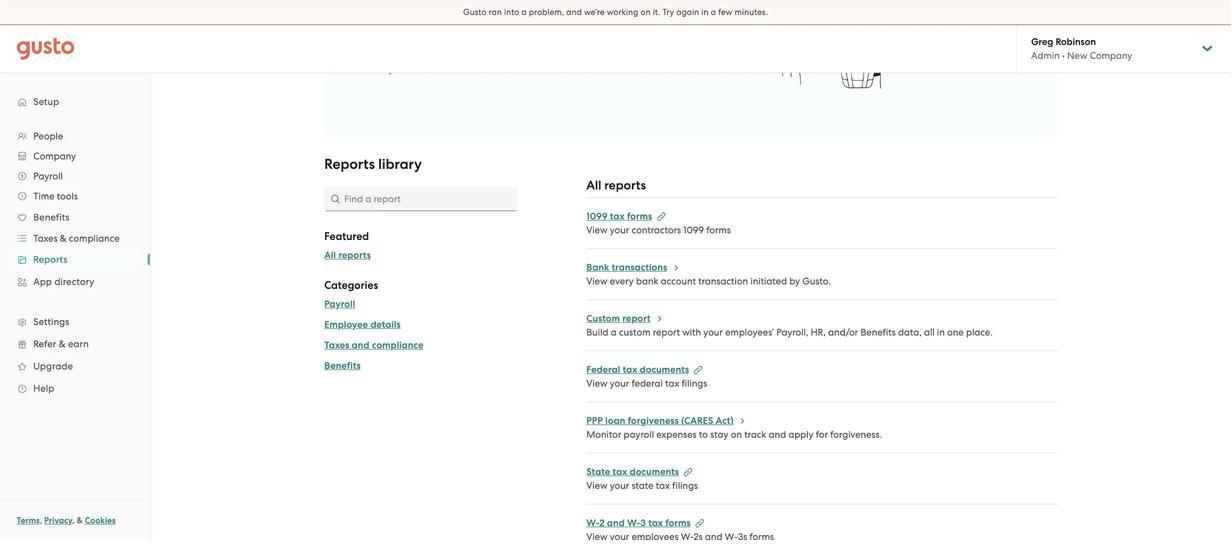 Task type: vqa. For each thing, say whether or not it's contained in the screenshot.
the transactions
yes



Task type: describe. For each thing, give the bounding box(es) containing it.
(cares
[[682, 415, 714, 427]]

state tax documents link
[[587, 466, 693, 478]]

expenses
[[657, 429, 697, 440]]

time tools
[[33, 191, 78, 202]]

app
[[33, 276, 52, 287]]

taxes for taxes and compliance
[[324, 339, 350, 351]]

benefits button
[[324, 359, 361, 373]]

1 horizontal spatial benefits
[[324, 360, 361, 372]]

view for state tax documents
[[587, 480, 608, 491]]

reports for reports library
[[324, 156, 375, 173]]

refer & earn
[[33, 338, 89, 349]]

every
[[610, 276, 634, 287]]

all reports button
[[324, 249, 371, 262]]

privacy
[[44, 516, 72, 526]]

view every bank account transaction initiated by gusto.
[[587, 276, 831, 287]]

1 vertical spatial benefits
[[861, 327, 896, 338]]

federal
[[587, 364, 621, 376]]

state tax documents
[[587, 466, 679, 478]]

ppp loan forgiveness (cares act)
[[587, 415, 734, 427]]

people button
[[11, 126, 139, 146]]

custom report
[[587, 313, 651, 324]]

and left we're
[[567, 7, 582, 17]]

& for earn
[[59, 338, 66, 349]]

scratch.
[[455, 63, 488, 74]]

categories
[[324, 279, 378, 292]]

from
[[432, 63, 452, 74]]

it.
[[653, 7, 661, 17]]

list containing people
[[0, 126, 150, 399]]

build
[[364, 63, 387, 74]]

terms , privacy , & cookies
[[17, 516, 116, 526]]

use one of gusto's professionally-crafted reports below, or build your own from scratch.
[[364, 50, 619, 74]]

state
[[587, 466, 611, 478]]

taxes and compliance
[[324, 339, 424, 351]]

1 horizontal spatial on
[[731, 429, 742, 440]]

your inside "use one of gusto's professionally-crafted reports below, or build your own from scratch."
[[389, 63, 408, 74]]

payroll
[[624, 429, 654, 440]]

transaction
[[699, 276, 748, 287]]

0 vertical spatial report
[[623, 313, 651, 324]]

initiated
[[751, 276, 787, 287]]

library
[[378, 156, 422, 173]]

monitor
[[587, 429, 622, 440]]

your for 1099 tax forms
[[610, 224, 630, 236]]

minutes.
[[735, 7, 768, 17]]

build
[[587, 327, 609, 338]]

professionally-
[[446, 50, 511, 61]]

data,
[[899, 327, 922, 338]]

earn
[[68, 338, 89, 349]]

2 vertical spatial &
[[77, 516, 83, 526]]

2 , from the left
[[72, 516, 75, 526]]

federal tax documents link
[[587, 364, 703, 376]]

1 vertical spatial 1099
[[684, 224, 704, 236]]

0 horizontal spatial forms
[[627, 211, 653, 222]]

settings link
[[11, 312, 139, 332]]

act)
[[716, 415, 734, 427]]

and right 2
[[607, 517, 625, 529]]

upgrade
[[33, 361, 73, 372]]

ran
[[489, 7, 502, 17]]

robinson
[[1056, 36, 1097, 48]]

with
[[683, 327, 701, 338]]

place.
[[967, 327, 993, 338]]

1099 tax forms link
[[587, 211, 666, 222]]

build a custom report with your employees' payroll, hr, and/or benefits data, all in one place.
[[587, 327, 993, 338]]

employee
[[324, 319, 368, 331]]

1 , from the left
[[40, 516, 42, 526]]

compliance for taxes & compliance
[[69, 233, 120, 244]]

of
[[402, 50, 411, 61]]

greg
[[1032, 36, 1054, 48]]

bank
[[587, 262, 610, 273]]

setup link
[[11, 92, 139, 112]]

to
[[699, 429, 708, 440]]

taxes & compliance
[[33, 233, 120, 244]]

for
[[816, 429, 828, 440]]

compliance for taxes and compliance
[[372, 339, 424, 351]]

setup
[[33, 96, 59, 107]]

upgrade link
[[11, 356, 139, 376]]

below,
[[579, 50, 607, 61]]

gusto
[[463, 7, 487, 17]]

company inside the greg robinson admin • new company
[[1090, 50, 1133, 61]]

1099 tax forms
[[587, 211, 653, 222]]

app directory link
[[11, 272, 139, 292]]

help link
[[11, 378, 139, 398]]

your right with
[[704, 327, 723, 338]]

reports inside button
[[339, 249, 371, 261]]

benefits inside "gusto navigation" element
[[33, 212, 69, 223]]

reports link
[[11, 249, 139, 269]]

payroll button
[[324, 298, 355, 311]]

and inside button
[[352, 339, 370, 351]]

forgiveness
[[628, 415, 679, 427]]

help
[[33, 383, 54, 394]]

again
[[677, 7, 700, 17]]

documents for state tax documents
[[630, 466, 679, 478]]

bank transactions link
[[587, 262, 681, 273]]

federal tax documents
[[587, 364, 690, 376]]

and/or
[[829, 327, 859, 338]]

monitor payroll expenses to stay on track and apply for forgiveness.
[[587, 429, 883, 440]]

view your federal tax filings
[[587, 378, 708, 389]]

gusto.
[[803, 276, 831, 287]]

refer & earn link
[[11, 334, 139, 354]]

problem,
[[529, 7, 564, 17]]

custom report link
[[587, 313, 664, 324]]

1 horizontal spatial all
[[587, 178, 602, 193]]

cookies button
[[85, 514, 116, 527]]

reports for reports
[[33, 254, 67, 265]]



Task type: locate. For each thing, give the bounding box(es) containing it.
compliance inside dropdown button
[[69, 233, 120, 244]]

working
[[607, 7, 639, 17]]

reports left the below, at left
[[545, 50, 576, 61]]

0 horizontal spatial compliance
[[69, 233, 120, 244]]

benefits link
[[11, 207, 139, 227]]

2 view from the top
[[587, 276, 608, 287]]

0 vertical spatial compliance
[[69, 233, 120, 244]]

view for bank transactions
[[587, 276, 608, 287]]

report
[[623, 313, 651, 324], [653, 327, 680, 338]]

settings
[[33, 316, 69, 327]]

details
[[371, 319, 401, 331]]

reports inside "use one of gusto's professionally-crafted reports below, or build your own from scratch."
[[545, 50, 576, 61]]

view down state
[[587, 480, 608, 491]]

documents for federal tax documents
[[640, 364, 690, 376]]

1 vertical spatial filings
[[673, 480, 698, 491]]

1 vertical spatial one
[[948, 327, 964, 338]]

hr,
[[811, 327, 826, 338]]

all down featured
[[324, 249, 336, 261]]

2 vertical spatial reports
[[339, 249, 371, 261]]

0 horizontal spatial w-
[[587, 517, 600, 529]]

documents
[[640, 364, 690, 376], [630, 466, 679, 478]]

1 horizontal spatial payroll
[[324, 298, 355, 310]]

we're
[[584, 7, 605, 17]]

0 horizontal spatial one
[[383, 50, 399, 61]]

loan
[[606, 415, 626, 427]]

tax
[[610, 211, 625, 222], [623, 364, 638, 376], [666, 378, 680, 389], [613, 466, 628, 478], [656, 480, 670, 491], [649, 517, 663, 529]]

forms
[[627, 211, 653, 222], [707, 224, 731, 236], [666, 517, 691, 529]]

0 horizontal spatial report
[[623, 313, 651, 324]]

1 w- from the left
[[587, 517, 600, 529]]

,
[[40, 516, 42, 526], [72, 516, 75, 526]]

contractors
[[632, 224, 681, 236]]

3 view from the top
[[587, 378, 608, 389]]

documents up state
[[630, 466, 679, 478]]

0 vertical spatial on
[[641, 7, 651, 17]]

taxes up benefits button
[[324, 339, 350, 351]]

one left of at the top left
[[383, 50, 399, 61]]

2 vertical spatial forms
[[666, 517, 691, 529]]

all
[[924, 327, 935, 338]]

state
[[632, 480, 654, 491]]

report left with
[[653, 327, 680, 338]]

0 horizontal spatial benefits
[[33, 212, 69, 223]]

on
[[641, 7, 651, 17], [731, 429, 742, 440]]

2 vertical spatial benefits
[[324, 360, 361, 372]]

1 horizontal spatial compliance
[[372, 339, 424, 351]]

all inside all reports button
[[324, 249, 336, 261]]

taxes down 'benefits' link
[[33, 233, 58, 244]]

0 vertical spatial 1099
[[587, 211, 608, 222]]

view for federal tax documents
[[587, 378, 608, 389]]

0 vertical spatial reports
[[545, 50, 576, 61]]

1099 up bank
[[587, 211, 608, 222]]

1 vertical spatial reports
[[33, 254, 67, 265]]

company down the people
[[33, 151, 76, 162]]

taxes & compliance button
[[11, 228, 139, 248]]

bank transactions
[[587, 262, 668, 273]]

0 vertical spatial documents
[[640, 364, 690, 376]]

forms right 3
[[666, 517, 691, 529]]

ppp
[[587, 415, 603, 427]]

0 horizontal spatial company
[[33, 151, 76, 162]]

1 vertical spatial taxes
[[324, 339, 350, 351]]

your down 'state tax documents' in the bottom of the page
[[610, 480, 630, 491]]

custom
[[587, 313, 620, 324]]

0 horizontal spatial on
[[641, 7, 651, 17]]

1 horizontal spatial a
[[611, 327, 617, 338]]

apply
[[789, 429, 814, 440]]

taxes inside button
[[324, 339, 350, 351]]

& inside dropdown button
[[60, 233, 67, 244]]

0 horizontal spatial all reports
[[324, 249, 371, 261]]

1 vertical spatial reports
[[605, 178, 646, 193]]

company inside dropdown button
[[33, 151, 76, 162]]

2 horizontal spatial benefits
[[861, 327, 896, 338]]

0 horizontal spatial all
[[324, 249, 336, 261]]

stay
[[711, 429, 729, 440]]

gusto navigation element
[[0, 73, 150, 417]]

0 vertical spatial one
[[383, 50, 399, 61]]

compliance
[[69, 233, 120, 244], [372, 339, 424, 351]]

or
[[610, 50, 619, 61]]

payroll inside dropdown button
[[33, 171, 63, 182]]

reports left library
[[324, 156, 375, 173]]

list
[[0, 126, 150, 399]]

time tools button
[[11, 186, 139, 206]]

filings up (cares
[[682, 378, 708, 389]]

crafted
[[511, 50, 543, 61]]

payroll up time
[[33, 171, 63, 182]]

0 vertical spatial all
[[587, 178, 602, 193]]

benefits left data,
[[861, 327, 896, 338]]

ppp loan forgiveness (cares act) link
[[587, 415, 747, 427]]

reports up 1099 tax forms link
[[605, 178, 646, 193]]

w- left 3
[[587, 517, 600, 529]]

a left the 'few'
[[711, 7, 716, 17]]

all
[[587, 178, 602, 193], [324, 249, 336, 261]]

refer
[[33, 338, 56, 349]]

0 vertical spatial reports
[[324, 156, 375, 173]]

w-2 and w-3 tax forms
[[587, 517, 691, 529]]

1 vertical spatial on
[[731, 429, 742, 440]]

1 horizontal spatial w-
[[627, 517, 641, 529]]

1 vertical spatial in
[[937, 327, 945, 338]]

in
[[702, 7, 709, 17], [937, 327, 945, 338]]

1 horizontal spatial in
[[937, 327, 945, 338]]

0 vertical spatial forms
[[627, 211, 653, 222]]

view your state tax filings
[[587, 480, 698, 491]]

employees'
[[726, 327, 774, 338]]

people
[[33, 131, 63, 142]]

1 horizontal spatial report
[[653, 327, 680, 338]]

reports up app
[[33, 254, 67, 265]]

all reports up 1099 tax forms
[[587, 178, 646, 193]]

your down 1099 tax forms
[[610, 224, 630, 236]]

0 horizontal spatial ,
[[40, 516, 42, 526]]

2 horizontal spatial reports
[[605, 178, 646, 193]]

0 horizontal spatial payroll
[[33, 171, 63, 182]]

forms up the contractors
[[627, 211, 653, 222]]

filings right state
[[673, 480, 698, 491]]

0 horizontal spatial reports
[[339, 249, 371, 261]]

employee details
[[324, 319, 401, 331]]

1099 right the contractors
[[684, 224, 704, 236]]

& for compliance
[[60, 233, 67, 244]]

1 vertical spatial payroll
[[324, 298, 355, 310]]

your down federal
[[610, 378, 630, 389]]

1 vertical spatial &
[[59, 338, 66, 349]]

taxes
[[33, 233, 58, 244], [324, 339, 350, 351]]

filings for state tax documents
[[673, 480, 698, 491]]

1 vertical spatial all reports
[[324, 249, 371, 261]]

into
[[504, 7, 520, 17]]

& down 'benefits' link
[[60, 233, 67, 244]]

admin
[[1032, 50, 1060, 61]]

0 vertical spatial payroll
[[33, 171, 63, 182]]

one left place.
[[948, 327, 964, 338]]

0 horizontal spatial a
[[522, 7, 527, 17]]

try
[[663, 7, 674, 17]]

0 vertical spatial all reports
[[587, 178, 646, 193]]

2 horizontal spatial forms
[[707, 224, 731, 236]]

1 vertical spatial compliance
[[372, 339, 424, 351]]

1 vertical spatial all
[[324, 249, 336, 261]]

few
[[719, 7, 733, 17]]

1 vertical spatial report
[[653, 327, 680, 338]]

on left it.
[[641, 7, 651, 17]]

all up 1099 tax forms
[[587, 178, 602, 193]]

w- right 2
[[627, 517, 641, 529]]

time
[[33, 191, 54, 202]]

0 horizontal spatial taxes
[[33, 233, 58, 244]]

1 horizontal spatial reports
[[324, 156, 375, 173]]

1 horizontal spatial one
[[948, 327, 964, 338]]

own
[[411, 63, 429, 74]]

1 vertical spatial documents
[[630, 466, 679, 478]]

1 horizontal spatial 1099
[[684, 224, 704, 236]]

2
[[600, 517, 605, 529]]

0 vertical spatial in
[[702, 7, 709, 17]]

your for state tax documents
[[610, 480, 630, 491]]

and down employee details button
[[352, 339, 370, 351]]

0 horizontal spatial 1099
[[587, 211, 608, 222]]

greg robinson admin • new company
[[1032, 36, 1133, 61]]

reports
[[545, 50, 576, 61], [605, 178, 646, 193], [339, 249, 371, 261]]

federal
[[632, 378, 663, 389]]

1099
[[587, 211, 608, 222], [684, 224, 704, 236]]

in right again
[[702, 7, 709, 17]]

report up the custom
[[623, 313, 651, 324]]

benefits down taxes and compliance button
[[324, 360, 361, 372]]

reports
[[324, 156, 375, 173], [33, 254, 67, 265]]

terms
[[17, 516, 40, 526]]

0 vertical spatial &
[[60, 233, 67, 244]]

1 horizontal spatial all reports
[[587, 178, 646, 193]]

1 vertical spatial forms
[[707, 224, 731, 236]]

view down bank
[[587, 276, 608, 287]]

documents up federal on the bottom right of page
[[640, 364, 690, 376]]

0 vertical spatial taxes
[[33, 233, 58, 244]]

benefits down time tools
[[33, 212, 69, 223]]

reports down featured
[[339, 249, 371, 261]]

payroll,
[[777, 327, 809, 338]]

taxes for taxes & compliance
[[33, 233, 58, 244]]

0 vertical spatial benefits
[[33, 212, 69, 223]]

reports inside "gusto navigation" element
[[33, 254, 67, 265]]

0 horizontal spatial reports
[[33, 254, 67, 265]]

Report Search bar field
[[324, 187, 518, 211]]

1 horizontal spatial ,
[[72, 516, 75, 526]]

a down custom report
[[611, 327, 617, 338]]

home image
[[17, 38, 74, 60]]

your for federal tax documents
[[610, 378, 630, 389]]

forms up transaction
[[707, 224, 731, 236]]

compliance down details
[[372, 339, 424, 351]]

your down of at the top left
[[389, 63, 408, 74]]

company
[[1090, 50, 1133, 61], [33, 151, 76, 162]]

view down federal
[[587, 378, 608, 389]]

taxes inside dropdown button
[[33, 233, 58, 244]]

cookies
[[85, 516, 116, 526]]

1 horizontal spatial company
[[1090, 50, 1133, 61]]

0 vertical spatial filings
[[682, 378, 708, 389]]

track
[[745, 429, 767, 440]]

1 horizontal spatial taxes
[[324, 339, 350, 351]]

payroll
[[33, 171, 63, 182], [324, 298, 355, 310]]

featured
[[324, 230, 369, 243]]

w-2 and w-3 tax forms link
[[587, 517, 704, 529]]

3
[[641, 517, 646, 529]]

filings
[[682, 378, 708, 389], [673, 480, 698, 491]]

payroll up employee
[[324, 298, 355, 310]]

account
[[661, 276, 696, 287]]

company right new
[[1090, 50, 1133, 61]]

compliance up reports link
[[69, 233, 120, 244]]

a right into
[[522, 7, 527, 17]]

2 horizontal spatial a
[[711, 7, 716, 17]]

1 horizontal spatial forms
[[666, 517, 691, 529]]

on right the 'stay'
[[731, 429, 742, 440]]

one inside "use one of gusto's professionally-crafted reports below, or build your own from scratch."
[[383, 50, 399, 61]]

1 view from the top
[[587, 224, 608, 236]]

4 view from the top
[[587, 480, 608, 491]]

1 horizontal spatial reports
[[545, 50, 576, 61]]

0 vertical spatial company
[[1090, 50, 1133, 61]]

2 w- from the left
[[627, 517, 641, 529]]

view down 1099 tax forms
[[587, 224, 608, 236]]

& left cookies
[[77, 516, 83, 526]]

payroll button
[[11, 166, 139, 186]]

employee details button
[[324, 318, 401, 332]]

, left the privacy
[[40, 516, 42, 526]]

transactions
[[612, 262, 668, 273]]

compliance inside button
[[372, 339, 424, 351]]

bank
[[636, 276, 659, 287]]

& left 'earn' at the bottom of the page
[[59, 338, 66, 349]]

, left cookies
[[72, 516, 75, 526]]

all reports down featured
[[324, 249, 371, 261]]

filings for federal tax documents
[[682, 378, 708, 389]]

view for 1099 tax forms
[[587, 224, 608, 236]]

in right all
[[937, 327, 945, 338]]

and right track
[[769, 429, 787, 440]]

0 horizontal spatial in
[[702, 7, 709, 17]]

1 vertical spatial company
[[33, 151, 76, 162]]

app directory
[[33, 276, 94, 287]]

view your contractors 1099 forms
[[587, 224, 731, 236]]



